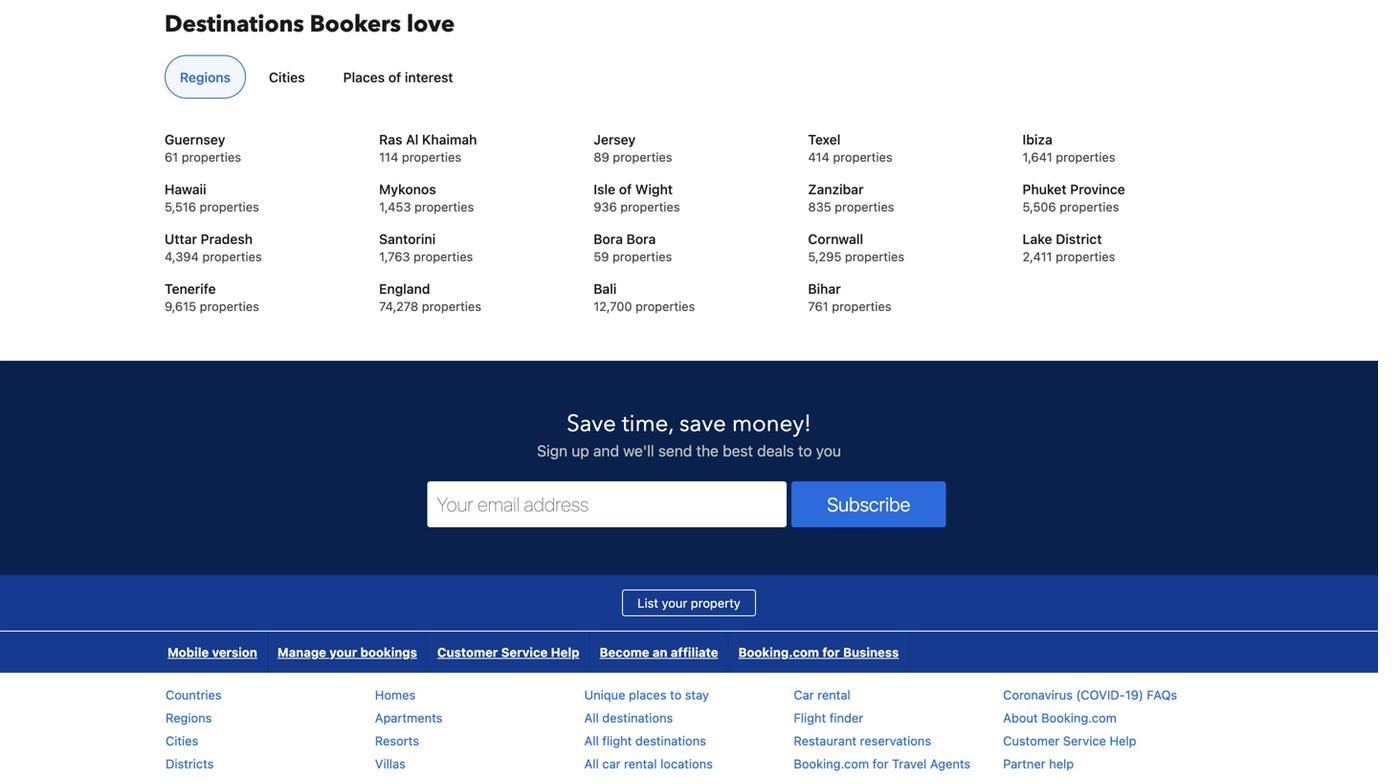Task type: describe. For each thing, give the bounding box(es) containing it.
jersey 89 properties
[[594, 131, 672, 164]]

restaurant reservations link
[[794, 734, 931, 748]]

bihar
[[808, 281, 841, 297]]

74,278
[[379, 299, 418, 313]]

property
[[691, 596, 741, 610]]

all destinations link
[[584, 711, 673, 725]]

mykonos link
[[379, 180, 570, 199]]

finder
[[830, 711, 864, 725]]

santorini
[[379, 231, 436, 247]]

england
[[379, 281, 430, 297]]

ibiza 1,641 properties
[[1023, 131, 1116, 164]]

coronavirus (covid-19) faqs link
[[1003, 688, 1178, 702]]

booking.com inside coronavirus (covid-19) faqs about booking.com customer service help partner help
[[1042, 711, 1117, 725]]

bihar link
[[808, 279, 999, 299]]

customer service help
[[437, 645, 580, 659]]

Your email address email field
[[427, 481, 787, 527]]

properties inside ibiza 1,641 properties
[[1056, 150, 1116, 164]]

phuket
[[1023, 181, 1067, 197]]

lake district 2,411 properties
[[1023, 231, 1115, 264]]

save
[[680, 408, 726, 440]]

cities button
[[254, 55, 320, 98]]

the
[[696, 442, 719, 460]]

business
[[843, 645, 899, 659]]

an
[[653, 645, 668, 659]]

4,394
[[165, 249, 199, 264]]

isle
[[594, 181, 616, 197]]

properties inside bihar 761 properties
[[832, 299, 892, 313]]

isle of wight 936 properties
[[594, 181, 680, 214]]

district
[[1056, 231, 1102, 247]]

ras
[[379, 131, 402, 147]]

texel
[[808, 131, 841, 147]]

jersey
[[594, 131, 636, 147]]

locations
[[661, 757, 713, 771]]

mykonos 1,453 properties
[[379, 181, 474, 214]]

61
[[165, 150, 178, 164]]

regions inside countries regions cities districts
[[166, 711, 212, 725]]

rental inside car rental flight finder restaurant reservations booking.com for travel agents
[[818, 688, 851, 702]]

2 all from the top
[[584, 734, 599, 748]]

places of interest button
[[328, 55, 469, 98]]

destinations bookers love
[[165, 9, 455, 40]]

hawaii link
[[165, 180, 356, 199]]

3 all from the top
[[584, 757, 599, 771]]

zanzibar 835 properties
[[808, 181, 894, 214]]

properties inside cornwall 5,295 properties
[[845, 249, 905, 264]]

hawaii 5,516 properties
[[165, 181, 259, 214]]

cornwall
[[808, 231, 863, 247]]

89
[[594, 150, 609, 164]]

save time, save money! footer
[[0, 360, 1378, 778]]

tenerife link
[[165, 279, 356, 299]]

114
[[379, 150, 399, 164]]

places of interest
[[343, 69, 453, 85]]

pradesh
[[201, 231, 253, 247]]

all car rental locations link
[[584, 757, 713, 771]]

ras al khaimah 114 properties
[[379, 131, 477, 164]]

car
[[602, 757, 621, 771]]

wight
[[635, 181, 673, 197]]

become an affiliate
[[600, 645, 718, 659]]

regions inside "button"
[[180, 69, 231, 85]]

guernsey
[[165, 131, 225, 147]]

england link
[[379, 279, 570, 299]]

properties inside "hawaii 5,516 properties"
[[200, 199, 259, 214]]

properties inside bali 12,700 properties
[[636, 299, 695, 313]]

your for manage
[[329, 645, 357, 659]]

1,763
[[379, 249, 410, 264]]

to inside save time, save money! sign up and we'll send the best deals to you
[[798, 442, 812, 460]]

villas
[[375, 757, 406, 771]]

booking.com for business link
[[729, 632, 909, 673]]

you
[[816, 442, 841, 460]]

uttar pradesh 4,394 properties
[[165, 231, 262, 264]]

destinations
[[165, 9, 304, 40]]

cities inside cities button
[[269, 69, 305, 85]]

up
[[572, 442, 589, 460]]

regions link
[[166, 711, 212, 725]]

become
[[600, 645, 649, 659]]

mobile version
[[168, 645, 257, 659]]

homes link
[[375, 688, 416, 702]]

guernsey link
[[165, 130, 356, 149]]

subscribe button
[[792, 481, 946, 527]]

properties inside santorini 1,763 properties
[[414, 249, 473, 264]]

best
[[723, 442, 753, 460]]

to inside unique places to stay all destinations all flight destinations all car rental locations
[[670, 688, 682, 702]]

zanzibar link
[[808, 180, 999, 199]]

unique
[[584, 688, 625, 702]]

properties inside lake district 2,411 properties
[[1056, 249, 1115, 264]]

partner help link
[[1003, 757, 1074, 771]]

mykonos
[[379, 181, 436, 197]]

properties inside isle of wight 936 properties
[[621, 199, 680, 214]]

for inside car rental flight finder restaurant reservations booking.com for travel agents
[[873, 757, 889, 771]]

0 vertical spatial booking.com
[[738, 645, 819, 659]]

cities inside countries regions cities districts
[[166, 734, 198, 748]]

al
[[406, 131, 419, 147]]

bali
[[594, 281, 617, 297]]

santorini link
[[379, 230, 570, 249]]

properties inside mykonos 1,453 properties
[[415, 199, 474, 214]]

list your property link
[[622, 590, 756, 616]]

1 all from the top
[[584, 711, 599, 725]]

tenerife
[[165, 281, 216, 297]]



Task type: locate. For each thing, give the bounding box(es) containing it.
1 vertical spatial customer
[[1003, 734, 1060, 748]]

of inside button
[[388, 69, 401, 85]]

partner
[[1003, 757, 1046, 771]]

flight
[[602, 734, 632, 748]]

properties inside england 74,278 properties
[[422, 299, 481, 313]]

phuket province link
[[1023, 180, 1214, 199]]

properties inside uttar pradesh 4,394 properties
[[202, 249, 262, 264]]

properties down wight
[[621, 199, 680, 214]]

9,615
[[165, 299, 196, 313]]

uttar
[[165, 231, 197, 247]]

1 vertical spatial destinations
[[635, 734, 706, 748]]

deals
[[757, 442, 794, 460]]

navigation containing mobile version
[[158, 632, 910, 673]]

0 vertical spatial for
[[822, 645, 840, 659]]

villas link
[[375, 757, 406, 771]]

phuket province 5,506 properties
[[1023, 181, 1125, 214]]

list
[[638, 596, 659, 610]]

761
[[808, 299, 829, 313]]

0 vertical spatial of
[[388, 69, 401, 85]]

customer inside coronavirus (covid-19) faqs about booking.com customer service help partner help
[[1003, 734, 1060, 748]]

1 horizontal spatial to
[[798, 442, 812, 460]]

0 horizontal spatial customer
[[437, 645, 498, 659]]

reservations
[[860, 734, 931, 748]]

properties down tenerife link at the top left of page
[[200, 299, 259, 313]]

guernsey 61 properties
[[165, 131, 241, 164]]

0 horizontal spatial customer service help link
[[428, 632, 589, 673]]

khaimah
[[422, 131, 477, 147]]

bali link
[[594, 279, 785, 299]]

properties down bihar
[[832, 299, 892, 313]]

properties up province
[[1056, 150, 1116, 164]]

properties
[[182, 150, 241, 164], [402, 150, 461, 164], [613, 150, 672, 164], [833, 150, 893, 164], [1056, 150, 1116, 164], [200, 199, 259, 214], [415, 199, 474, 214], [621, 199, 680, 214], [835, 199, 894, 214], [1060, 199, 1119, 214], [202, 249, 262, 264], [414, 249, 473, 264], [613, 249, 672, 264], [845, 249, 905, 264], [1056, 249, 1115, 264], [200, 299, 259, 313], [422, 299, 481, 313], [636, 299, 695, 313], [832, 299, 892, 313]]

help down 19)
[[1110, 734, 1137, 748]]

rental inside unique places to stay all destinations all flight destinations all car rental locations
[[624, 757, 657, 771]]

1 bora from the left
[[594, 231, 623, 247]]

1 vertical spatial of
[[619, 181, 632, 197]]

version
[[212, 645, 257, 659]]

districts link
[[166, 757, 214, 771]]

59
[[594, 249, 609, 264]]

cities down destinations bookers love
[[269, 69, 305, 85]]

navigation inside 'save time, save money!' footer
[[158, 632, 910, 673]]

flight finder link
[[794, 711, 864, 725]]

properties down guernsey
[[182, 150, 241, 164]]

0 vertical spatial all
[[584, 711, 599, 725]]

districts
[[166, 757, 214, 771]]

0 vertical spatial customer service help link
[[428, 632, 589, 673]]

list your property
[[638, 596, 741, 610]]

service
[[501, 645, 548, 659], [1063, 734, 1106, 748]]

flight
[[794, 711, 826, 725]]

of inside isle of wight 936 properties
[[619, 181, 632, 197]]

tab list containing regions
[[157, 55, 1214, 99]]

customer up partner
[[1003, 734, 1060, 748]]

to left you
[[798, 442, 812, 460]]

we'll
[[623, 442, 654, 460]]

all left flight
[[584, 734, 599, 748]]

booking.com for business
[[738, 645, 899, 659]]

manage your bookings link
[[268, 632, 427, 673]]

customer right bookings
[[437, 645, 498, 659]]

all down unique
[[584, 711, 599, 725]]

properties down province
[[1060, 199, 1119, 214]]

your right list
[[662, 596, 688, 610]]

1 vertical spatial booking.com
[[1042, 711, 1117, 725]]

0 horizontal spatial for
[[822, 645, 840, 659]]

of for interest
[[388, 69, 401, 85]]

1 horizontal spatial rental
[[818, 688, 851, 702]]

properties down bali link
[[636, 299, 695, 313]]

about
[[1003, 711, 1038, 725]]

0 vertical spatial regions
[[180, 69, 231, 85]]

1 vertical spatial customer service help link
[[1003, 734, 1137, 748]]

835
[[808, 199, 831, 214]]

zanzibar
[[808, 181, 864, 197]]

countries
[[166, 688, 222, 702]]

of for wight
[[619, 181, 632, 197]]

places
[[343, 69, 385, 85]]

bookings
[[360, 645, 417, 659]]

become an affiliate link
[[590, 632, 728, 673]]

2 vertical spatial booking.com
[[794, 757, 869, 771]]

1 vertical spatial rental
[[624, 757, 657, 771]]

cornwall link
[[808, 230, 999, 249]]

sign
[[537, 442, 568, 460]]

bali 12,700 properties
[[594, 281, 695, 313]]

your right manage
[[329, 645, 357, 659]]

0 vertical spatial destinations
[[602, 711, 673, 725]]

properties down cornwall link
[[845, 249, 905, 264]]

tab list
[[157, 55, 1214, 99]]

unique places to stay all destinations all flight destinations all car rental locations
[[584, 688, 713, 771]]

send
[[658, 442, 692, 460]]

1 horizontal spatial service
[[1063, 734, 1106, 748]]

0 vertical spatial service
[[501, 645, 548, 659]]

5,506
[[1023, 199, 1056, 214]]

of
[[388, 69, 401, 85], [619, 181, 632, 197]]

5,295
[[808, 249, 842, 264]]

help left the become on the bottom of the page
[[551, 645, 580, 659]]

ras al khaimah link
[[379, 130, 570, 149]]

car
[[794, 688, 814, 702]]

0 horizontal spatial bora
[[594, 231, 623, 247]]

properties down "mykonos" link
[[415, 199, 474, 214]]

rental down all flight destinations "link" at bottom
[[624, 757, 657, 771]]

1 vertical spatial service
[[1063, 734, 1106, 748]]

properties inside texel 414 properties
[[833, 150, 893, 164]]

0 vertical spatial cities
[[269, 69, 305, 85]]

regions button
[[165, 55, 246, 98]]

1 horizontal spatial your
[[662, 596, 688, 610]]

manage
[[277, 645, 326, 659]]

resorts link
[[375, 734, 419, 748]]

properties down england link
[[422, 299, 481, 313]]

0 vertical spatial customer
[[437, 645, 498, 659]]

isle of wight link
[[594, 180, 785, 199]]

service inside coronavirus (covid-19) faqs about booking.com customer service help partner help
[[1063, 734, 1106, 748]]

destinations up all flight destinations "link" at bottom
[[602, 711, 673, 725]]

0 vertical spatial your
[[662, 596, 688, 610]]

affiliate
[[671, 645, 718, 659]]

booking.com inside car rental flight finder restaurant reservations booking.com for travel agents
[[794, 757, 869, 771]]

rental up flight finder link
[[818, 688, 851, 702]]

bora
[[594, 231, 623, 247], [627, 231, 656, 247]]

cornwall 5,295 properties
[[808, 231, 905, 264]]

booking.com down the coronavirus (covid-19) faqs link
[[1042, 711, 1117, 725]]

destinations up locations
[[635, 734, 706, 748]]

bora up 59
[[594, 231, 623, 247]]

0 vertical spatial to
[[798, 442, 812, 460]]

jersey link
[[594, 130, 785, 149]]

rental
[[818, 688, 851, 702], [624, 757, 657, 771]]

1 vertical spatial for
[[873, 757, 889, 771]]

1 vertical spatial help
[[1110, 734, 1137, 748]]

properties down pradesh
[[202, 249, 262, 264]]

1 horizontal spatial customer service help link
[[1003, 734, 1137, 748]]

0 horizontal spatial your
[[329, 645, 357, 659]]

your for list
[[662, 596, 688, 610]]

hawaii
[[165, 181, 206, 197]]

1 vertical spatial to
[[670, 688, 682, 702]]

properties down the zanzibar
[[835, 199, 894, 214]]

regions down destinations
[[180, 69, 231, 85]]

for left business at the right
[[822, 645, 840, 659]]

lake
[[1023, 231, 1053, 247]]

save
[[567, 408, 616, 440]]

booking.com down restaurant
[[794, 757, 869, 771]]

1 horizontal spatial customer
[[1003, 734, 1060, 748]]

all left car
[[584, 757, 599, 771]]

texel 414 properties
[[808, 131, 893, 164]]

1 vertical spatial all
[[584, 734, 599, 748]]

properties inside phuket province 5,506 properties
[[1060, 199, 1119, 214]]

of right places
[[388, 69, 401, 85]]

properties inside zanzibar 835 properties
[[835, 199, 894, 214]]

homes apartments resorts villas
[[375, 688, 443, 771]]

cities link
[[166, 734, 198, 748]]

properties inside guernsey 61 properties
[[182, 150, 241, 164]]

help inside coronavirus (covid-19) faqs about booking.com customer service help partner help
[[1110, 734, 1137, 748]]

0 horizontal spatial of
[[388, 69, 401, 85]]

and
[[593, 442, 619, 460]]

navigation
[[158, 632, 910, 673]]

coronavirus (covid-19) faqs about booking.com customer service help partner help
[[1003, 688, 1178, 771]]

countries regions cities districts
[[166, 688, 222, 771]]

properties up the zanzibar
[[833, 150, 893, 164]]

properties up pradesh
[[200, 199, 259, 214]]

cities down 'regions' link at the bottom
[[166, 734, 198, 748]]

0 horizontal spatial service
[[501, 645, 548, 659]]

0 horizontal spatial help
[[551, 645, 580, 659]]

0 horizontal spatial rental
[[624, 757, 657, 771]]

1 horizontal spatial cities
[[269, 69, 305, 85]]

to
[[798, 442, 812, 460], [670, 688, 682, 702]]

of right the "isle"
[[619, 181, 632, 197]]

properties down santorini link
[[414, 249, 473, 264]]

1 horizontal spatial bora
[[627, 231, 656, 247]]

love
[[407, 9, 455, 40]]

stay
[[685, 688, 709, 702]]

homes
[[375, 688, 416, 702]]

2 bora from the left
[[627, 231, 656, 247]]

properties inside jersey 89 properties
[[613, 150, 672, 164]]

province
[[1070, 181, 1125, 197]]

bookers
[[310, 9, 401, 40]]

1 horizontal spatial of
[[619, 181, 632, 197]]

booking.com up 'car'
[[738, 645, 819, 659]]

0 horizontal spatial to
[[670, 688, 682, 702]]

properties down khaimah
[[402, 150, 461, 164]]

bora down isle of wight 936 properties
[[627, 231, 656, 247]]

properties inside the tenerife 9,615 properties
[[200, 299, 259, 313]]

936
[[594, 199, 617, 214]]

1 vertical spatial your
[[329, 645, 357, 659]]

texel link
[[808, 130, 999, 149]]

for down reservations
[[873, 757, 889, 771]]

1,453
[[379, 199, 411, 214]]

places
[[629, 688, 667, 702]]

properties down district
[[1056, 249, 1115, 264]]

car rental link
[[794, 688, 851, 702]]

customer service help link for become an affiliate
[[428, 632, 589, 673]]

properties inside ras al khaimah 114 properties
[[402, 150, 461, 164]]

about booking.com link
[[1003, 711, 1117, 725]]

for inside 'booking.com for business' link
[[822, 645, 840, 659]]

properties inside bora bora 59 properties
[[613, 249, 672, 264]]

1 horizontal spatial for
[[873, 757, 889, 771]]

2 vertical spatial all
[[584, 757, 599, 771]]

1 vertical spatial cities
[[166, 734, 198, 748]]

time,
[[622, 408, 674, 440]]

0 horizontal spatial cities
[[166, 734, 198, 748]]

agents
[[930, 757, 971, 771]]

to left stay at the bottom of page
[[670, 688, 682, 702]]

properties up bali 12,700 properties
[[613, 249, 672, 264]]

0 vertical spatial help
[[551, 645, 580, 659]]

1 vertical spatial regions
[[166, 711, 212, 725]]

regions down countries link
[[166, 711, 212, 725]]

properties down jersey
[[613, 150, 672, 164]]

0 vertical spatial rental
[[818, 688, 851, 702]]

ibiza link
[[1023, 130, 1214, 149]]

1 horizontal spatial help
[[1110, 734, 1137, 748]]

customer service help link for partner help
[[1003, 734, 1137, 748]]



Task type: vqa. For each thing, say whether or not it's contained in the screenshot.
Travelers inside the MANAGED BY TRUSTBNB - SAFE, TRUSTED BY 1000S OF TRAVELERS COMPANY REVIEW SCORE: 8.9 BASED ON 255 REVIEWS FROM 11 PROPERTIES
no



